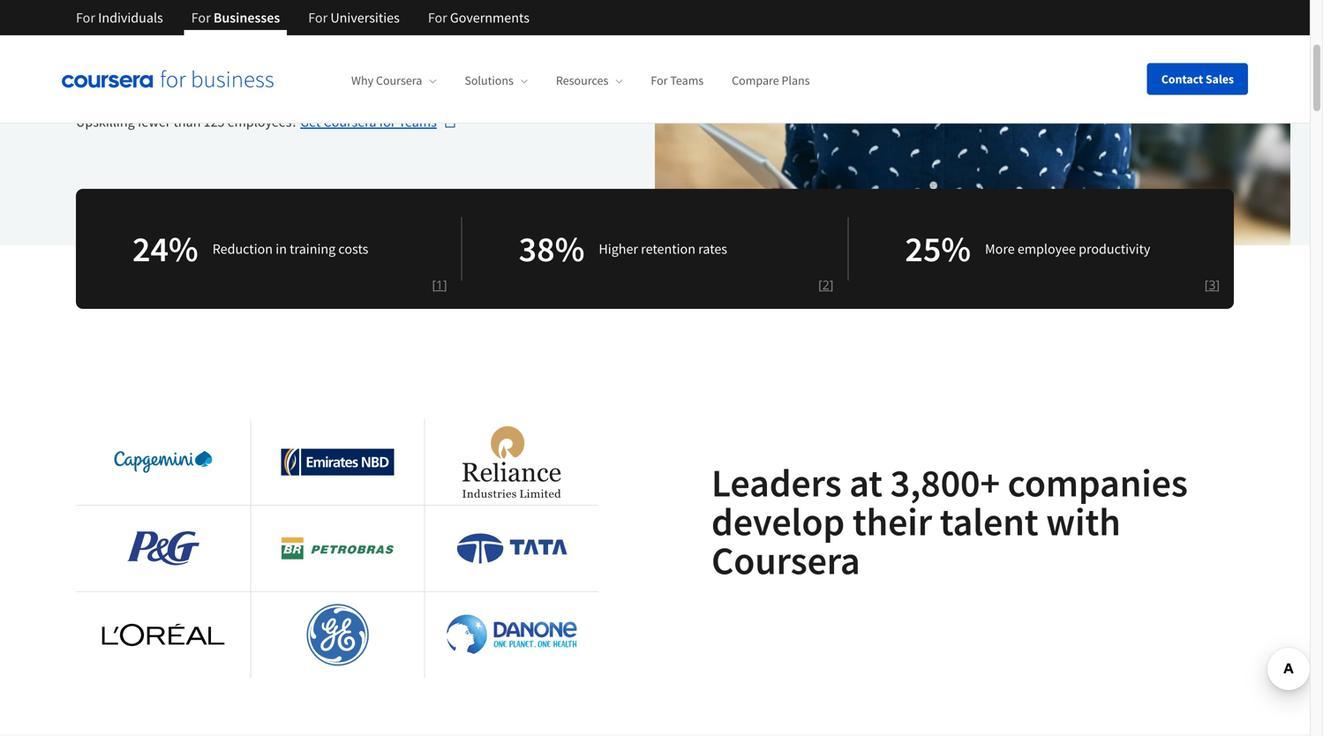 Task type: describe. For each thing, give the bounding box(es) containing it.
danone logo image
[[446, 615, 577, 656]]

training
[[290, 240, 336, 258]]

reduction in training costs
[[212, 240, 369, 258]]

[ 3 ]
[[1205, 276, 1220, 293]]

for for governments
[[428, 9, 447, 26]]

contact for contact us
[[104, 60, 152, 78]]

retention
[[641, 240, 696, 258]]

for for individuals
[[76, 9, 95, 26]]

more employee productivity
[[985, 240, 1151, 258]]

higher
[[599, 240, 638, 258]]

employees?
[[228, 113, 298, 131]]

coursera for business image
[[62, 70, 274, 88]]

get
[[300, 113, 321, 131]]

resources link
[[556, 73, 623, 88]]

leaders at 3,800+ companies develop their talent with coursera
[[712, 458, 1188, 585]]

p&g logo image
[[127, 532, 200, 566]]

governments
[[450, 9, 530, 26]]

0 horizontal spatial teams
[[399, 113, 437, 131]]

for teams
[[651, 73, 704, 88]]

compare plans
[[732, 73, 810, 88]]

coursera inside leaders at 3,800+ companies develop their talent with coursera
[[712, 536, 860, 585]]

in
[[276, 240, 287, 258]]

rates
[[699, 240, 728, 258]]

reliance logo image
[[463, 427, 561, 498]]

productivity
[[1079, 240, 1151, 258]]

] for 38%
[[830, 276, 834, 293]]

than
[[173, 113, 201, 131]]

25%
[[905, 227, 971, 271]]

their
[[853, 497, 932, 546]]

contact sales
[[1162, 71, 1234, 87]]

petrobras logo image
[[282, 538, 394, 560]]

universities
[[331, 9, 400, 26]]

] for 24%
[[443, 276, 447, 293]]

at
[[850, 458, 883, 507]]

1
[[436, 276, 443, 293]]

why
[[351, 73, 374, 88]]

sales
[[1206, 71, 1234, 87]]

capgemini logo image
[[114, 451, 212, 473]]

why coursera link
[[351, 73, 436, 88]]

companies
[[1008, 458, 1188, 507]]

for right resources link at the top left of the page
[[651, 73, 668, 88]]

individuals
[[98, 9, 163, 26]]

get coursera for teams link
[[300, 111, 458, 133]]

emirates logo image
[[281, 448, 394, 476]]

solutions link
[[465, 73, 528, 88]]

3,800+
[[890, 458, 1000, 507]]

employee
[[1018, 240, 1076, 258]]

ge logo image
[[301, 600, 374, 671]]

24%
[[132, 227, 198, 271]]

[ for 25%
[[1205, 276, 1209, 293]]

reduction
[[212, 240, 273, 258]]

1 horizontal spatial teams
[[670, 73, 704, 88]]



Task type: locate. For each thing, give the bounding box(es) containing it.
get coursera for teams
[[300, 113, 437, 131]]

] for 25%
[[1216, 276, 1220, 293]]

tata logo image
[[457, 534, 567, 564]]

2 [ from the left
[[819, 276, 823, 293]]

fewer
[[138, 113, 171, 131]]

coursera down leaders
[[712, 536, 860, 585]]

38%
[[519, 227, 585, 271]]

contact left sales
[[1162, 71, 1204, 87]]

contact left us
[[104, 60, 152, 78]]

teams left compare
[[670, 73, 704, 88]]

for
[[76, 9, 95, 26], [191, 9, 211, 26], [308, 9, 328, 26], [428, 9, 447, 26], [651, 73, 668, 88]]

[ 2 ]
[[819, 276, 834, 293]]

0 horizontal spatial contact
[[104, 60, 152, 78]]

2
[[823, 276, 830, 293]]

1 vertical spatial coursera
[[324, 113, 376, 131]]

costs
[[339, 240, 369, 258]]

coursera for get
[[324, 113, 376, 131]]

why coursera
[[351, 73, 422, 88]]

us
[[155, 60, 169, 78]]

coursera
[[376, 73, 422, 88], [324, 113, 376, 131], [712, 536, 860, 585]]

coursera left for
[[324, 113, 376, 131]]

2 vertical spatial coursera
[[712, 536, 860, 585]]

3 ] from the left
[[1216, 276, 1220, 293]]

solutions
[[465, 73, 514, 88]]

0 vertical spatial coursera
[[376, 73, 422, 88]]

for individuals
[[76, 9, 163, 26]]

develop
[[712, 497, 845, 546]]

1 horizontal spatial ]
[[830, 276, 834, 293]]

for governments
[[428, 9, 530, 26]]

compare plans link
[[732, 73, 810, 88]]

contact us link
[[76, 48, 197, 90]]

1 vertical spatial teams
[[399, 113, 437, 131]]

contact inside button
[[1162, 71, 1204, 87]]

for left businesses
[[191, 9, 211, 26]]

for for businesses
[[191, 9, 211, 26]]

with
[[1046, 497, 1121, 546]]

2 horizontal spatial ]
[[1216, 276, 1220, 293]]

upskilling fewer than 125 employees?
[[76, 113, 300, 131]]

]
[[443, 276, 447, 293], [830, 276, 834, 293], [1216, 276, 1220, 293]]

banner navigation
[[62, 0, 544, 49]]

0 horizontal spatial [
[[432, 276, 436, 293]]

1 horizontal spatial contact
[[1162, 71, 1204, 87]]

3
[[1209, 276, 1216, 293]]

2 ] from the left
[[830, 276, 834, 293]]

for left governments
[[428, 9, 447, 26]]

l'oreal logo image
[[98, 620, 229, 650]]

for businesses
[[191, 9, 280, 26]]

for teams link
[[651, 73, 704, 88]]

for left universities
[[308, 9, 328, 26]]

for
[[379, 113, 396, 131]]

3 [ from the left
[[1205, 276, 1209, 293]]

plans
[[782, 73, 810, 88]]

teams right for
[[399, 113, 437, 131]]

contact
[[104, 60, 152, 78], [1162, 71, 1204, 87]]

more
[[985, 240, 1015, 258]]

1 [ from the left
[[432, 276, 436, 293]]

teams
[[670, 73, 704, 88], [399, 113, 437, 131]]

for for universities
[[308, 9, 328, 26]]

contact sales button
[[1148, 63, 1248, 95]]

2 horizontal spatial [
[[1205, 276, 1209, 293]]

businesses
[[214, 9, 280, 26]]

[ 1 ]
[[432, 276, 447, 293]]

[ for 38%
[[819, 276, 823, 293]]

[ for 24%
[[432, 276, 436, 293]]

leaders
[[712, 458, 842, 507]]

coursera for why
[[376, 73, 422, 88]]

contact for contact sales
[[1162, 71, 1204, 87]]

talent
[[940, 497, 1039, 546]]

resources
[[556, 73, 609, 88]]

for left the individuals
[[76, 9, 95, 26]]

1 ] from the left
[[443, 276, 447, 293]]

coursera right why
[[376, 73, 422, 88]]

[
[[432, 276, 436, 293], [819, 276, 823, 293], [1205, 276, 1209, 293]]

compare
[[732, 73, 779, 88]]

higher retention rates
[[599, 240, 728, 258]]

contact us
[[104, 60, 169, 78]]

for universities
[[308, 9, 400, 26]]

upskilling
[[76, 113, 135, 131]]

0 vertical spatial teams
[[670, 73, 704, 88]]

125
[[204, 113, 225, 131]]

0 horizontal spatial ]
[[443, 276, 447, 293]]

1 horizontal spatial [
[[819, 276, 823, 293]]



Task type: vqa. For each thing, say whether or not it's contained in the screenshot.
increasing
no



